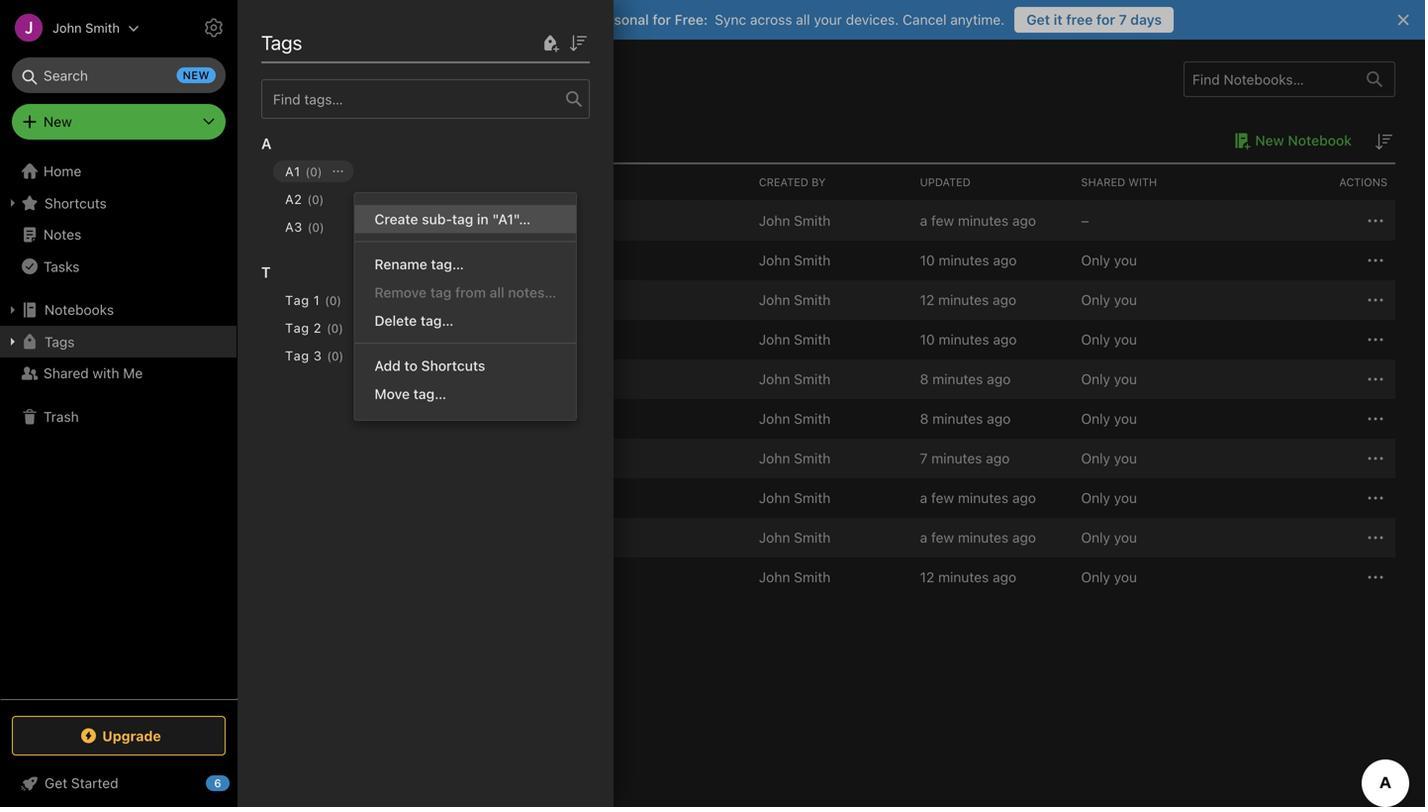Task type: vqa. For each thing, say whether or not it's contained in the screenshot.
John Smith inside the the Note 5 ROW
yes



Task type: locate. For each thing, give the bounding box(es) containing it.
move
[[375, 386, 410, 402]]

smith inside account field
[[85, 20, 120, 35]]

note 1
[[329, 252, 370, 269]]

upgrade
[[102, 728, 161, 744]]

1 vertical spatial tag actions image
[[342, 292, 373, 308]]

2 for note
[[363, 292, 371, 308]]

you inside the note 9 "row"
[[1115, 529, 1138, 546]]

a1
[[285, 164, 301, 179]]

notebook inside new notebook button
[[1289, 132, 1353, 149]]

( right a3
[[308, 220, 312, 234]]

1 notebook
[[267, 131, 344, 149]]

note for note 4
[[329, 371, 359, 387]]

3 only from the top
[[1082, 331, 1111, 348]]

1 for from the left
[[653, 11, 671, 28]]

0 vertical spatial 2
[[363, 292, 371, 308]]

1 vertical spatial 10
[[920, 331, 935, 348]]

new down find notebooks… text field
[[1256, 132, 1285, 149]]

2 8 minutes ago from the top
[[920, 410, 1011, 427]]

2 inside button
[[363, 292, 371, 308]]

notebook
[[1289, 132, 1353, 149], [359, 213, 422, 229]]

john smith down note 8 row
[[759, 529, 831, 546]]

1 left the notebook
[[267, 131, 274, 149]]

tag actions image
[[324, 219, 356, 235], [342, 292, 373, 308], [343, 320, 375, 336]]

12 minutes ago
[[920, 292, 1017, 308], [920, 569, 1017, 585]]

1 horizontal spatial shortcuts
[[421, 357, 486, 374]]

3 a few minutes ago from the top
[[920, 529, 1037, 546]]

2 vertical spatial 1
[[314, 293, 320, 307]]

john inside note 4 row
[[759, 371, 791, 387]]

0 vertical spatial few
[[932, 212, 955, 229]]

john smith inside things to do row
[[759, 569, 831, 585]]

2 only you from the top
[[1082, 292, 1138, 308]]

john for note 8 row
[[759, 490, 791, 506]]

john inside note 5 row
[[759, 410, 791, 427]]

12 minutes ago inside things to do row
[[920, 569, 1017, 585]]

minutes inside first notebook "row"
[[958, 212, 1009, 229]]

4 note from the top
[[329, 371, 359, 387]]

3 for tag
[[314, 348, 322, 363]]

you inside the note 3 row
[[1115, 331, 1138, 348]]

1 a from the top
[[920, 212, 928, 229]]

1 10 minutes ago from the top
[[920, 252, 1017, 268]]

only for the note 9 "row"
[[1082, 529, 1111, 546]]

only you for the note 3 row
[[1082, 331, 1138, 348]]

1 only from the top
[[1082, 252, 1111, 268]]

0 vertical spatial 8 minutes ago
[[920, 371, 1011, 387]]

smith inside note 5 row
[[794, 410, 831, 427]]

tag actions field inside a1 row
[[322, 160, 354, 182]]

john smith down "note 1" row
[[759, 292, 831, 308]]

shortcuts inside button
[[45, 195, 107, 211]]

0 vertical spatial tag actions image
[[324, 191, 356, 207]]

free
[[1067, 11, 1093, 28]]

delete
[[375, 312, 417, 329]]

0 vertical spatial notebook
[[1289, 132, 1353, 149]]

8
[[920, 371, 929, 387], [920, 410, 929, 427]]

smith inside note 7 row
[[794, 450, 831, 466]]

7 only from the top
[[1082, 490, 1111, 506]]

tag actions image up first
[[324, 191, 356, 207]]

note down first
[[329, 252, 359, 269]]

0 vertical spatial a
[[920, 212, 928, 229]]

tag actions image for 3
[[344, 348, 375, 363]]

tag actions image up 4
[[344, 348, 375, 363]]

john smith down note 7 row
[[759, 490, 831, 506]]

1 only you from the top
[[1082, 252, 1138, 268]]

5 you from the top
[[1115, 410, 1138, 427]]

2 horizontal spatial 1
[[363, 252, 370, 269]]

rename tag…
[[375, 256, 464, 272]]

2 tag from the top
[[285, 320, 310, 335]]

1 horizontal spatial all
[[796, 11, 811, 28]]

for left free:
[[653, 11, 671, 28]]

8 only you from the top
[[1082, 529, 1138, 546]]

3 only you from the top
[[1082, 331, 1138, 348]]

1 vertical spatial 8 minutes ago
[[920, 410, 1011, 427]]

( up tag 2 ( 0 )
[[325, 294, 330, 307]]

( right a2 on the top left
[[307, 193, 312, 206]]

smith
[[85, 20, 120, 35], [794, 212, 831, 229], [794, 252, 831, 268], [794, 292, 831, 308], [794, 331, 831, 348], [794, 371, 831, 387], [794, 410, 831, 427], [794, 450, 831, 466], [794, 490, 831, 506], [794, 529, 831, 546], [794, 569, 831, 585]]

ago for note 4 row
[[987, 371, 1011, 387]]

only you for note 5 row
[[1082, 410, 1138, 427]]

note inside 'button'
[[329, 252, 359, 269]]

1 horizontal spatial 3
[[363, 331, 372, 348]]

sub-
[[422, 211, 452, 227]]

10 minutes ago for the note 3 row
[[920, 331, 1017, 348]]

3 down tag 2 ( 0 )
[[314, 348, 322, 363]]

tags
[[261, 31, 302, 54], [45, 333, 75, 350]]

trash link
[[0, 401, 237, 433]]

shared
[[1082, 176, 1126, 189]]

john smith down note 4 row
[[759, 410, 831, 427]]

john smith for the note 9 "row"
[[759, 529, 831, 546]]

you for "note 1" row
[[1115, 252, 1138, 268]]

12
[[920, 292, 935, 308], [920, 569, 935, 585]]

note down note 1
[[329, 292, 359, 308]]

1
[[267, 131, 274, 149], [363, 252, 370, 269], [314, 293, 320, 307]]

delete tag… link
[[355, 306, 577, 335]]

( down note 2 button
[[327, 321, 331, 335]]

10 inside "note 1" row
[[920, 252, 935, 268]]

2 vertical spatial a few minutes ago
[[920, 529, 1037, 546]]

john inside the note 3 row
[[759, 331, 791, 348]]

notebooks up the notebook
[[267, 67, 362, 91]]

tag… down remove tag from all notes…
[[421, 312, 454, 329]]

8 inside note 5 row
[[920, 410, 929, 427]]

0 vertical spatial 12
[[920, 292, 935, 308]]

10
[[920, 252, 935, 268], [920, 331, 935, 348]]

ago for "note 1" row
[[994, 252, 1017, 268]]

john down created at the right of the page
[[759, 212, 791, 229]]

john smith up search 'text field'
[[52, 20, 120, 35]]

0 horizontal spatial notebooks
[[45, 302, 114, 318]]

12 inside things to do row
[[920, 569, 935, 585]]

1 vertical spatial tag
[[431, 284, 452, 301]]

0 vertical spatial tag
[[285, 293, 310, 307]]

tag actions field for tag 3
[[344, 345, 375, 366]]

9 only from the top
[[1082, 569, 1111, 585]]

8 inside note 4 row
[[920, 371, 929, 387]]

2 you from the top
[[1115, 292, 1138, 308]]

you for the note 9 "row"
[[1115, 529, 1138, 546]]

tag actions field up first
[[324, 188, 356, 210]]

tag actions image for (
[[324, 191, 356, 207]]

0 horizontal spatial 2
[[314, 320, 322, 335]]

for for 7
[[1097, 11, 1116, 28]]

3 up 4
[[363, 331, 372, 348]]

john down note 7 row
[[759, 490, 791, 506]]

a few minutes ago inside note 8 row
[[920, 490, 1037, 506]]

2 few from the top
[[932, 490, 955, 506]]

1 horizontal spatial notebooks
[[267, 67, 362, 91]]

0 down note 2 button
[[331, 321, 339, 335]]

smith down first notebook "row"
[[794, 252, 831, 268]]

smith down the note 3 row
[[794, 371, 831, 387]]

( right create
[[427, 213, 432, 229]]

a
[[261, 135, 272, 152]]

1 vertical spatial 7
[[920, 450, 928, 466]]

0 vertical spatial get
[[1027, 11, 1051, 28]]

0 vertical spatial tag actions image
[[324, 219, 356, 235]]

7 inside row
[[920, 450, 928, 466]]

row group
[[261, 119, 606, 398], [267, 201, 1396, 597]]

Sort field
[[566, 30, 590, 55]]

2 10 minutes ago from the top
[[920, 331, 1017, 348]]

first notebook ( 9 )
[[328, 213, 446, 229]]

0 vertical spatial 8
[[920, 371, 929, 387]]

9 only you from the top
[[1082, 569, 1138, 585]]

1 vertical spatial tag…
[[421, 312, 454, 329]]

tag left in
[[452, 211, 474, 227]]

get for get it free for 7 days
[[1027, 11, 1051, 28]]

ago for things to do row
[[993, 569, 1017, 585]]

john smith
[[52, 20, 120, 35], [759, 212, 831, 229], [759, 252, 831, 268], [759, 292, 831, 308], [759, 331, 831, 348], [759, 371, 831, 387], [759, 410, 831, 427], [759, 450, 831, 466], [759, 490, 831, 506], [759, 529, 831, 546], [759, 569, 831, 585]]

1 vertical spatial shortcuts
[[421, 357, 486, 374]]

john for note 5 row
[[759, 410, 791, 427]]

3 few from the top
[[932, 529, 955, 546]]

ago inside "note 1" row
[[994, 252, 1017, 268]]

smith down note 7 row
[[794, 490, 831, 506]]

minutes
[[958, 212, 1009, 229], [939, 252, 990, 268], [939, 292, 989, 308], [939, 331, 990, 348], [933, 371, 984, 387], [933, 410, 984, 427], [932, 450, 983, 466], [958, 490, 1009, 506], [958, 529, 1009, 546], [939, 569, 989, 585]]

only you inside the note 9 "row"
[[1082, 529, 1138, 546]]

5 note from the top
[[329, 411, 359, 427]]

tag actions field for tag 1
[[342, 289, 373, 311]]

tag actions field up note 3
[[342, 289, 373, 311]]

tag down tag 2 ( 0 )
[[285, 348, 310, 363]]

Account field
[[0, 8, 140, 48]]

1 few from the top
[[932, 212, 955, 229]]

1 vertical spatial 12 minutes ago
[[920, 569, 1017, 585]]

tag actions field for tag 2
[[343, 317, 375, 339]]

only you inside note 5 row
[[1082, 410, 1138, 427]]

john up search 'text field'
[[52, 20, 82, 35]]

1 up tag 2 ( 0 )
[[314, 293, 320, 307]]

10 minutes ago inside the note 3 row
[[920, 331, 1017, 348]]

note 4
[[329, 371, 372, 387]]

1 left rename on the left of the page
[[363, 252, 370, 269]]

Tag actions field
[[322, 160, 354, 182], [324, 188, 356, 210], [324, 216, 356, 238], [342, 289, 373, 311], [343, 317, 375, 339], [344, 345, 375, 366]]

get left started
[[45, 775, 67, 791]]

john down note 2 "row"
[[759, 331, 791, 348]]

notebook up rename on the left of the page
[[359, 213, 422, 229]]

few inside the note 9 "row"
[[932, 529, 955, 546]]

with
[[1129, 176, 1158, 189]]

tag actions image down the 'note 2'
[[343, 320, 375, 336]]

0 vertical spatial 7
[[1119, 11, 1128, 28]]

minutes for note 7 row
[[932, 450, 983, 466]]

tag up tag 2 ( 0 )
[[285, 293, 310, 307]]

1 vertical spatial get
[[45, 775, 67, 791]]

0 horizontal spatial for
[[653, 11, 671, 28]]

2 vertical spatial tag
[[285, 348, 310, 363]]

smith down by
[[794, 212, 831, 229]]

1 inside note 1 'button'
[[363, 252, 370, 269]]

john smith for note 2 "row"
[[759, 292, 831, 308]]

john down the note 9 "row"
[[759, 569, 791, 585]]

0 horizontal spatial shortcuts
[[45, 195, 107, 211]]

add
[[375, 357, 401, 374]]

john smith inside note 5 row
[[759, 410, 831, 427]]

you inside note 2 "row"
[[1115, 292, 1138, 308]]

2 vertical spatial tag actions image
[[343, 320, 375, 336]]

1 vertical spatial new
[[1256, 132, 1285, 149]]

only for things to do row
[[1082, 569, 1111, 585]]

( up note 4 button
[[327, 349, 332, 363]]

a for note 8 row
[[920, 490, 928, 506]]

note left 5
[[329, 411, 359, 427]]

john smith inside note 7 row
[[759, 450, 831, 466]]

a few minutes ago inside first notebook "row"
[[920, 212, 1037, 229]]

0 vertical spatial notebooks
[[267, 67, 362, 91]]

few
[[932, 212, 955, 229], [932, 490, 955, 506], [932, 529, 955, 546]]

2 a few minutes ago from the top
[[920, 490, 1037, 506]]

smith for things to do row
[[794, 569, 831, 585]]

–
[[1082, 212, 1090, 229]]

only inside the note 9 "row"
[[1082, 529, 1111, 546]]

a
[[920, 212, 928, 229], [920, 490, 928, 506], [920, 529, 928, 546]]

shortcuts up notes
[[45, 195, 107, 211]]

tags right the settings image at the top left of the page
[[261, 31, 302, 54]]

tag for tag 3
[[285, 348, 310, 363]]

only inside "note 1" row
[[1082, 252, 1111, 268]]

0 horizontal spatial tags
[[45, 333, 75, 350]]

3 tag from the top
[[285, 348, 310, 363]]

shortcuts button
[[0, 187, 237, 219]]

john smith inside "note 1" row
[[759, 252, 831, 268]]

9 you from the top
[[1115, 569, 1138, 585]]

4 only you from the top
[[1082, 371, 1138, 387]]

)
[[318, 165, 322, 179], [319, 193, 324, 206], [441, 213, 446, 229], [320, 220, 324, 234], [337, 294, 342, 307], [339, 321, 343, 335], [339, 349, 344, 363]]

1 horizontal spatial new
[[1256, 132, 1285, 149]]

3 inside button
[[363, 331, 372, 348]]

tag
[[452, 211, 474, 227], [431, 284, 452, 301]]

get inside "button"
[[1027, 11, 1051, 28]]

0 horizontal spatial 3
[[314, 348, 322, 363]]

get inside help and learning task checklist field
[[45, 775, 67, 791]]

note 5 row
[[267, 399, 1396, 439]]

tag actions field for a1
[[322, 160, 354, 182]]

tag actions image up note 3
[[342, 292, 373, 308]]

note 2 button
[[300, 288, 371, 312]]

all left your
[[796, 11, 811, 28]]

created
[[759, 176, 809, 189]]

note left 4
[[329, 371, 359, 387]]

0 horizontal spatial notebook
[[359, 213, 422, 229]]

for for free:
[[653, 11, 671, 28]]

john inside things to do row
[[759, 569, 791, 585]]

2 12 from the top
[[920, 569, 935, 585]]

1 tag from the top
[[285, 293, 310, 307]]

smith inside "note 1" row
[[794, 252, 831, 268]]

0 vertical spatial 10 minutes ago
[[920, 252, 1017, 268]]

1 vertical spatial notebook
[[359, 213, 422, 229]]

expand tags image
[[5, 334, 21, 350]]

ago for note 5 row
[[987, 410, 1011, 427]]

ago inside note 2 "row"
[[993, 292, 1017, 308]]

0 down note 3
[[332, 349, 339, 363]]

0
[[310, 165, 318, 179], [312, 193, 319, 206], [312, 220, 320, 234], [330, 294, 337, 307], [331, 321, 339, 335], [332, 349, 339, 363]]

new inside button
[[1256, 132, 1285, 149]]

only for note 7 row
[[1082, 450, 1111, 466]]

tag left from
[[431, 284, 452, 301]]

note 1 row
[[267, 241, 1396, 280]]

only you inside note 8 row
[[1082, 490, 1138, 506]]

john for the note 9 "row"
[[759, 529, 791, 546]]

tag for tag 2
[[285, 320, 310, 335]]

0 vertical spatial all
[[796, 11, 811, 28]]

only inside things to do row
[[1082, 569, 1111, 585]]

minutes inside note 2 "row"
[[939, 292, 989, 308]]

tag 1 ( 0 )
[[285, 293, 342, 307]]

note inside button
[[329, 292, 359, 308]]

1 vertical spatial tags
[[45, 333, 75, 350]]

delete tag…
[[375, 312, 454, 329]]

5 only from the top
[[1082, 410, 1111, 427]]

( inside a1 ( 0 )
[[306, 165, 310, 179]]

1 vertical spatial all
[[490, 284, 505, 301]]

remove
[[375, 284, 427, 301]]

3 you from the top
[[1115, 331, 1138, 348]]

tag actions field down the notebook
[[322, 160, 354, 182]]

a few minutes ago for the note 9 "row"
[[920, 529, 1037, 546]]

3 a from the top
[[920, 529, 928, 546]]

you inside note 7 row
[[1115, 450, 1138, 466]]

only inside note 4 row
[[1082, 371, 1111, 387]]

0 vertical spatial a few minutes ago
[[920, 212, 1037, 229]]

tags up shared
[[45, 333, 75, 350]]

only you for note 2 "row"
[[1082, 292, 1138, 308]]

notebooks down the tasks
[[45, 302, 114, 318]]

smith inside the note 9 "row"
[[794, 529, 831, 546]]

2 12 minutes ago from the top
[[920, 569, 1017, 585]]

0 vertical spatial new
[[44, 113, 72, 130]]

you for note 4 row
[[1115, 371, 1138, 387]]

note up tag 3 ( 0 )
[[329, 331, 359, 348]]

you for note 7 row
[[1115, 450, 1138, 466]]

smith down note 2 "row"
[[794, 331, 831, 348]]

7 only you from the top
[[1082, 490, 1138, 506]]

only inside the note 3 row
[[1082, 331, 1111, 348]]

john smith down created by
[[759, 212, 831, 229]]

0 right a2 on the top left
[[312, 193, 319, 206]]

smith down note 4 row
[[794, 410, 831, 427]]

0 horizontal spatial get
[[45, 775, 67, 791]]

only inside note 8 row
[[1082, 490, 1111, 506]]

you for things to do row
[[1115, 569, 1138, 585]]

1 horizontal spatial get
[[1027, 11, 1051, 28]]

7 inside "button"
[[1119, 11, 1128, 28]]

in
[[477, 211, 489, 227]]

only for note 4 row
[[1082, 371, 1111, 387]]

1 a few minutes ago from the top
[[920, 212, 1037, 229]]

2 vertical spatial few
[[932, 529, 955, 546]]

1 vertical spatial 12
[[920, 569, 935, 585]]

john smith for note 8 row
[[759, 490, 831, 506]]

2 vertical spatial tag…
[[414, 386, 447, 402]]

get left it
[[1027, 11, 1051, 28]]

free:
[[675, 11, 708, 28]]

tag 3 ( 0 )
[[285, 348, 344, 363]]

0 vertical spatial tags
[[261, 31, 302, 54]]

a for the note 9 "row"
[[920, 529, 928, 546]]

tag… up remove tag from all notes…
[[431, 256, 464, 272]]

tag actions field down the 'note 2'
[[343, 317, 375, 339]]

smith down note 5 row
[[794, 450, 831, 466]]

2 vertical spatial a
[[920, 529, 928, 546]]

all right from
[[490, 284, 505, 301]]

smith down the note 9 "row"
[[794, 569, 831, 585]]

new up 'home'
[[44, 113, 72, 130]]

(
[[306, 165, 310, 179], [307, 193, 312, 206], [427, 213, 432, 229], [308, 220, 312, 234], [325, 294, 330, 307], [327, 321, 331, 335], [327, 349, 332, 363]]

( right a1
[[306, 165, 310, 179]]

0 vertical spatial shortcuts
[[45, 195, 107, 211]]

7
[[1119, 11, 1128, 28], [920, 450, 928, 466]]

tag actions field for a3
[[324, 216, 356, 238]]

10 minutes ago inside "note 1" row
[[920, 252, 1017, 268]]

2 10 from the top
[[920, 331, 935, 348]]

you for note 8 row
[[1115, 490, 1138, 506]]

1 12 minutes ago from the top
[[920, 292, 1017, 308]]

ago inside things to do row
[[993, 569, 1017, 585]]

1 horizontal spatial for
[[1097, 11, 1116, 28]]

minutes inside the note 3 row
[[939, 331, 990, 348]]

2 8 from the top
[[920, 410, 929, 427]]

1 horizontal spatial 1
[[314, 293, 320, 307]]

tasks button
[[0, 251, 237, 282]]

notebook up actions button
[[1289, 132, 1353, 149]]

1 you from the top
[[1115, 252, 1138, 268]]

note for note 3
[[329, 331, 359, 348]]

0 right a1
[[310, 165, 318, 179]]

smith down note 8 row
[[794, 529, 831, 546]]

actions button
[[1235, 164, 1396, 200]]

smith for note 4 row
[[794, 371, 831, 387]]

john smith inside note 4 row
[[759, 371, 831, 387]]

john down note 4 row
[[759, 410, 791, 427]]

smith down "note 1" row
[[794, 292, 831, 308]]

you inside things to do row
[[1115, 569, 1138, 585]]

john smith down the note 3 row
[[759, 371, 831, 387]]

tag actions image
[[324, 191, 356, 207], [344, 348, 375, 363]]

john down note 8 row
[[759, 529, 791, 546]]

john smith inside first notebook "row"
[[759, 212, 831, 229]]

only you inside note 4 row
[[1082, 371, 1138, 387]]

6 only from the top
[[1082, 450, 1111, 466]]

john smith down note 2 "row"
[[759, 331, 831, 348]]

ago inside note 7 row
[[986, 450, 1010, 466]]

tag actions field up 4
[[344, 345, 375, 366]]

0 horizontal spatial new
[[44, 113, 72, 130]]

0 up tag 2 ( 0 )
[[330, 294, 337, 307]]

( inside a2 ( 0 )
[[307, 193, 312, 206]]

12 minutes ago for note 2 "row"
[[920, 292, 1017, 308]]

smith inside note 2 "row"
[[794, 292, 831, 308]]

john smith down the note 9 "row"
[[759, 569, 831, 585]]

smith inside first notebook "row"
[[794, 212, 831, 229]]

7 you from the top
[[1115, 490, 1138, 506]]

john smith inside the note 9 "row"
[[759, 529, 831, 546]]

2 note from the top
[[329, 292, 359, 308]]

8 only from the top
[[1082, 529, 1111, 546]]

3 note from the top
[[329, 331, 359, 348]]

1 note from the top
[[329, 252, 359, 269]]

rename tag… link
[[355, 250, 577, 278]]

8 you from the top
[[1115, 529, 1138, 546]]

1 10 from the top
[[920, 252, 935, 268]]

2 a from the top
[[920, 490, 928, 506]]

only you inside note 2 "row"
[[1082, 292, 1138, 308]]

4 only from the top
[[1082, 371, 1111, 387]]

only you inside note 7 row
[[1082, 450, 1138, 466]]

2 left remove
[[363, 292, 371, 308]]

you for the note 3 row
[[1115, 331, 1138, 348]]

0 horizontal spatial all
[[490, 284, 505, 301]]

new for new notebook
[[1256, 132, 1285, 149]]

only for "note 1" row
[[1082, 252, 1111, 268]]

john inside note 8 row
[[759, 490, 791, 506]]

0 right a3
[[312, 220, 320, 234]]

minutes inside note 8 row
[[958, 490, 1009, 506]]

you inside note 4 row
[[1115, 371, 1138, 387]]

john inside "note 1" row
[[759, 252, 791, 268]]

0 vertical spatial tag
[[452, 211, 474, 227]]

8 minutes ago inside note 4 row
[[920, 371, 1011, 387]]

ago
[[1013, 212, 1037, 229], [994, 252, 1017, 268], [993, 292, 1017, 308], [994, 331, 1017, 348], [987, 371, 1011, 387], [987, 410, 1011, 427], [986, 450, 1010, 466], [1013, 490, 1037, 506], [1013, 529, 1037, 546], [993, 569, 1017, 585]]

1 8 minutes ago from the top
[[920, 371, 1011, 387]]

1 for note 1
[[363, 252, 370, 269]]

john smith down note 5 row
[[759, 450, 831, 466]]

john down the note 3 row
[[759, 371, 791, 387]]

john down "note 1" row
[[759, 292, 791, 308]]

5 only you from the top
[[1082, 410, 1138, 427]]

3
[[363, 331, 372, 348], [314, 348, 322, 363]]

only you for note 8 row
[[1082, 490, 1138, 506]]

notebooks
[[267, 67, 362, 91], [45, 302, 114, 318]]

1 horizontal spatial 7
[[1119, 11, 1128, 28]]

7 minutes ago
[[920, 450, 1010, 466]]

1 vertical spatial a few minutes ago
[[920, 490, 1037, 506]]

1 vertical spatial notebooks
[[45, 302, 114, 318]]

1 vertical spatial few
[[932, 490, 955, 506]]

1 vertical spatial tag
[[285, 320, 310, 335]]

note for note 1
[[329, 252, 359, 269]]

john inside first notebook "row"
[[759, 212, 791, 229]]

row group containing john smith
[[267, 201, 1396, 597]]

remove tag from all notes…
[[375, 284, 557, 301]]

you inside note 8 row
[[1115, 490, 1138, 506]]

smith for note 5 row
[[794, 410, 831, 427]]

for right free
[[1097, 11, 1116, 28]]

ago inside note 5 row
[[987, 410, 1011, 427]]

john smith inside note 8 row
[[759, 490, 831, 506]]

tag actions field up note 1 'button'
[[324, 216, 356, 238]]

6 you from the top
[[1115, 450, 1138, 466]]

tag 2 ( 0 )
[[285, 320, 343, 335]]

smith for the note 9 "row"
[[794, 529, 831, 546]]

6 only you from the top
[[1082, 450, 1138, 466]]

1 vertical spatial 2
[[314, 320, 322, 335]]

smith up search 'text field'
[[85, 20, 120, 35]]

only for note 5 row
[[1082, 410, 1111, 427]]

3 for note
[[363, 331, 372, 348]]

1 horizontal spatial 2
[[363, 292, 371, 308]]

a inside note 8 row
[[920, 490, 928, 506]]

click to collapse image
[[230, 770, 245, 794]]

minutes inside note 7 row
[[932, 450, 983, 466]]

me
[[123, 365, 143, 381]]

with
[[93, 365, 119, 381]]

shared with me link
[[0, 357, 237, 389]]

smith inside note 4 row
[[794, 371, 831, 387]]

john smith down first notebook "row"
[[759, 252, 831, 268]]

0 vertical spatial tag…
[[431, 256, 464, 272]]

john inside the note 9 "row"
[[759, 529, 791, 546]]

0 horizontal spatial 7
[[920, 450, 928, 466]]

tag… down add to shortcuts
[[414, 386, 447, 402]]

1 vertical spatial 1
[[363, 252, 370, 269]]

2 for from the left
[[1097, 11, 1116, 28]]

expand notebooks image
[[5, 302, 21, 318]]

devices.
[[846, 11, 899, 28]]

few inside first notebook "row"
[[932, 212, 955, 229]]

a1 row
[[261, 156, 606, 184]]

5
[[363, 411, 372, 427]]

1 vertical spatial 10 minutes ago
[[920, 331, 1017, 348]]

0 vertical spatial 12 minutes ago
[[920, 292, 1017, 308]]

only you inside the note 3 row
[[1082, 331, 1138, 348]]

1 vertical spatial tag actions image
[[344, 348, 375, 363]]

1 horizontal spatial notebook
[[1289, 132, 1353, 149]]

2 up tag 3 ( 0 )
[[314, 320, 322, 335]]

0 horizontal spatial 1
[[267, 131, 274, 149]]

shortcuts up move tag… link
[[421, 357, 486, 374]]

1 horizontal spatial tags
[[261, 31, 302, 54]]

8 minutes ago for note 5
[[920, 410, 1011, 427]]

1 vertical spatial a
[[920, 490, 928, 506]]

smith inside note 8 row
[[794, 490, 831, 506]]

0 vertical spatial 10
[[920, 252, 935, 268]]

john down note 5 row
[[759, 450, 791, 466]]

a few minutes ago
[[920, 212, 1037, 229], [920, 490, 1037, 506], [920, 529, 1037, 546]]

0 inside 'a3 ( 0 )'
[[312, 220, 320, 234]]

john down first notebook "row"
[[759, 252, 791, 268]]

notebook inside first notebook "row"
[[359, 213, 422, 229]]

8 minutes ago
[[920, 371, 1011, 387], [920, 410, 1011, 427]]

2 only from the top
[[1082, 292, 1111, 308]]

for inside get it free for 7 days "button"
[[1097, 11, 1116, 28]]

1 12 from the top
[[920, 292, 935, 308]]

tree
[[0, 155, 238, 698]]

1 vertical spatial 8
[[920, 410, 929, 427]]

minutes inside note 5 row
[[933, 410, 984, 427]]

4 you from the top
[[1115, 371, 1138, 387]]

shared with me
[[44, 365, 143, 381]]

tag down the tag 1 ( 0 )
[[285, 320, 310, 335]]

tag actions image up note 1 'button'
[[324, 219, 356, 235]]

1 8 from the top
[[920, 371, 929, 387]]

only you for note 7 row
[[1082, 450, 1138, 466]]



Task type: describe. For each thing, give the bounding box(es) containing it.
get it free for 7 days
[[1027, 11, 1163, 28]]

john smith for "note 1" row
[[759, 252, 831, 268]]

rename
[[375, 256, 428, 272]]

you for note 5 row
[[1115, 410, 1138, 427]]

a for first notebook "row"
[[920, 212, 928, 229]]

note for note 5
[[329, 411, 359, 427]]

only for the note 3 row
[[1082, 331, 1111, 348]]

note 2
[[329, 292, 371, 308]]

1 for tag 1 ( 0 )
[[314, 293, 320, 307]]

t
[[261, 263, 271, 281]]

updated button
[[913, 164, 1074, 200]]

notebooks inside notebooks "element"
[[267, 67, 362, 91]]

) inside 'a3 ( 0 )'
[[320, 220, 324, 234]]

sync
[[715, 11, 747, 28]]

try
[[506, 11, 527, 28]]

new notebook button
[[1228, 129, 1353, 152]]

a few minutes ago for first notebook "row"
[[920, 212, 1037, 229]]

note 4 row
[[267, 359, 1396, 399]]

notebooks link
[[0, 294, 237, 326]]

8 minutes ago for note 4
[[920, 371, 1011, 387]]

john for "note 1" row
[[759, 252, 791, 268]]

john for note 7 row
[[759, 450, 791, 466]]

0 inside a1 ( 0 )
[[310, 165, 318, 179]]

create
[[375, 211, 418, 227]]

tag actions image for 2
[[343, 320, 375, 336]]

new search field
[[26, 57, 216, 93]]

2 for tag
[[314, 320, 322, 335]]

Help and Learning task checklist field
[[0, 767, 238, 799]]

Find tags… text field
[[262, 86, 566, 112]]

evernote
[[531, 11, 589, 28]]

( inside the tag 1 ( 0 )
[[325, 294, 330, 307]]

note 5
[[329, 411, 372, 427]]

note for note 2
[[329, 292, 359, 308]]

first notebook row
[[267, 201, 1396, 241]]

john smith for things to do row
[[759, 569, 831, 585]]

anytime.
[[951, 11, 1005, 28]]

notebooks inside notebooks link
[[45, 302, 114, 318]]

tag… for rename tag…
[[431, 256, 464, 272]]

tag actions image for 1
[[342, 292, 373, 308]]

notebook
[[278, 131, 344, 149]]

tasks
[[44, 258, 80, 275]]

notes…
[[508, 284, 557, 301]]

10 for "note 1" row
[[920, 252, 935, 268]]

tag… for delete tag…
[[421, 312, 454, 329]]

ago for note 2 "row"
[[993, 292, 1017, 308]]

title button
[[267, 164, 751, 200]]

minutes for the note 3 row
[[939, 331, 990, 348]]

tag… for move tag…
[[414, 386, 447, 402]]

add to shortcuts link
[[355, 352, 577, 380]]

note 2 row
[[267, 280, 1396, 320]]

ago inside the note 9 "row"
[[1013, 529, 1037, 546]]

get it free for 7 days button
[[1015, 7, 1174, 33]]

settings image
[[202, 16, 226, 40]]

0 inside a2 ( 0 )
[[312, 193, 319, 206]]

to
[[405, 357, 418, 374]]

personal
[[593, 11, 649, 28]]

arrow image
[[275, 209, 299, 233]]

smith for the note 3 row
[[794, 331, 831, 348]]

note 5 button
[[300, 407, 372, 431]]

only you for "note 1" row
[[1082, 252, 1138, 268]]

john inside account field
[[52, 20, 82, 35]]

create sub-tag in "a1"… menu item
[[355, 205, 577, 233]]

tag for tag 1
[[285, 293, 310, 307]]

) inside a2 ( 0 )
[[319, 193, 324, 206]]

sort options image
[[566, 31, 590, 55]]

ago for note 7 row
[[986, 450, 1010, 466]]

days
[[1131, 11, 1163, 28]]

john smith for first notebook "row"
[[759, 212, 831, 229]]

) inside first notebook "row"
[[441, 213, 446, 229]]

( inside tag 2 ( 0 )
[[327, 321, 331, 335]]

) inside a1 ( 0 )
[[318, 165, 322, 179]]

all inside dropdown list menu
[[490, 284, 505, 301]]

tags inside button
[[45, 333, 75, 350]]

new
[[183, 69, 210, 82]]

shared
[[44, 365, 89, 381]]

shortcuts inside dropdown list menu
[[421, 357, 486, 374]]

try evernote personal for free: sync across all your devices. cancel anytime.
[[506, 11, 1005, 28]]

john for note 2 "row"
[[759, 292, 791, 308]]

few for the note 9 "row"
[[932, 529, 955, 546]]

title
[[275, 176, 305, 189]]

9
[[432, 213, 441, 229]]

Find Notebooks… text field
[[1185, 63, 1356, 95]]

8 for 5
[[920, 410, 929, 427]]

12 minutes ago for things to do row
[[920, 569, 1017, 585]]

smith for note 2 "row"
[[794, 292, 831, 308]]

minutes for "note 1" row
[[939, 252, 990, 268]]

john for note 4 row
[[759, 371, 791, 387]]

created by
[[759, 176, 826, 189]]

by
[[812, 176, 826, 189]]

( inside first notebook "row"
[[427, 213, 432, 229]]

things to do row
[[267, 557, 1396, 597]]

create sub-tag in "a1"… link
[[355, 205, 577, 233]]

note 3 button
[[300, 328, 372, 352]]

12 for note 2 "row"
[[920, 292, 935, 308]]

minutes for note 5 row
[[933, 410, 984, 427]]

note 7 row
[[267, 439, 1396, 478]]

tag inside menu item
[[452, 211, 474, 227]]

get for get started
[[45, 775, 67, 791]]

new for new
[[44, 113, 72, 130]]

home
[[44, 163, 81, 179]]

note 9 row
[[267, 518, 1396, 557]]

4
[[363, 371, 372, 387]]

ago inside note 8 row
[[1013, 490, 1037, 506]]

only you for the note 9 "row"
[[1082, 529, 1138, 546]]

new button
[[12, 104, 226, 140]]

updated
[[920, 176, 971, 189]]

note 1 button
[[300, 249, 370, 272]]

ago inside first notebook "row"
[[1013, 212, 1037, 229]]

smith for first notebook "row"
[[794, 212, 831, 229]]

home link
[[0, 155, 238, 187]]

note 3 row
[[267, 320, 1396, 359]]

created by button
[[751, 164, 913, 200]]

0 inside tag 3 ( 0 )
[[332, 349, 339, 363]]

minutes inside the note 9 "row"
[[958, 529, 1009, 546]]

note 8 row
[[267, 478, 1396, 518]]

dropdown list menu
[[355, 205, 577, 408]]

john for the note 3 row
[[759, 331, 791, 348]]

started
[[71, 775, 118, 791]]

a3 ( 0 )
[[285, 219, 324, 234]]

note 3
[[329, 331, 372, 348]]

a2 ( 0 )
[[285, 192, 324, 206]]

john smith inside account field
[[52, 20, 120, 35]]

trash
[[44, 408, 79, 425]]

smith for note 8 row
[[794, 490, 831, 506]]

10 minutes ago for "note 1" row
[[920, 252, 1017, 268]]

notes link
[[0, 219, 237, 251]]

8 for 4
[[920, 371, 929, 387]]

few for first notebook "row"
[[932, 212, 955, 229]]

smith for note 7 row
[[794, 450, 831, 466]]

john smith for note 5 row
[[759, 410, 831, 427]]

6
[[214, 777, 221, 790]]

get started
[[45, 775, 118, 791]]

) inside tag 3 ( 0 )
[[339, 349, 344, 363]]

note 4 button
[[300, 367, 372, 391]]

notebook for first
[[359, 213, 422, 229]]

0 inside the tag 1 ( 0 )
[[330, 294, 337, 307]]

only for note 8 row
[[1082, 490, 1111, 506]]

first
[[328, 213, 356, 229]]

row group containing a
[[261, 119, 606, 398]]

0 inside tag 2 ( 0 )
[[331, 321, 339, 335]]

from
[[455, 284, 486, 301]]

notebooks element
[[238, 40, 1426, 807]]

across
[[750, 11, 793, 28]]

"a1"…
[[493, 211, 531, 227]]

add to shortcuts
[[375, 357, 486, 374]]

notebook for new
[[1289, 132, 1353, 149]]

john smith for note 4 row
[[759, 371, 831, 387]]

( inside 'a3 ( 0 )'
[[308, 220, 312, 234]]

minutes for note 4 row
[[933, 371, 984, 387]]

move tag… link
[[355, 380, 577, 408]]

create sub-tag in "a1"…
[[375, 211, 531, 227]]

shared with button
[[1074, 164, 1235, 200]]

shared with
[[1082, 176, 1158, 189]]

remove tag from all notes… link
[[355, 278, 577, 306]]

john smith for note 7 row
[[759, 450, 831, 466]]

a2
[[285, 192, 303, 206]]

few for note 8 row
[[932, 490, 955, 506]]

john for first notebook "row"
[[759, 212, 791, 229]]

upgrade button
[[12, 716, 226, 756]]

john for things to do row
[[759, 569, 791, 585]]

only for note 2 "row"
[[1082, 292, 1111, 308]]

only you for things to do row
[[1082, 569, 1138, 585]]

( inside tag 3 ( 0 )
[[327, 349, 332, 363]]

ago for the note 3 row
[[994, 331, 1017, 348]]

you for note 2 "row"
[[1115, 292, 1138, 308]]

create new tag image
[[539, 31, 562, 55]]

tag actions image for (
[[324, 219, 356, 235]]

row group inside notebooks "element"
[[267, 201, 1396, 597]]

) inside the tag 1 ( 0 )
[[337, 294, 342, 307]]

your
[[814, 11, 843, 28]]

) inside tag 2 ( 0 )
[[339, 321, 343, 335]]

Search text field
[[26, 57, 212, 93]]

tree containing home
[[0, 155, 238, 698]]

10 for the note 3 row
[[920, 331, 935, 348]]

cancel
[[903, 11, 947, 28]]

tag actions field for a2
[[324, 188, 356, 210]]

a few minutes ago for note 8 row
[[920, 490, 1037, 506]]

minutes for note 2 "row"
[[939, 292, 989, 308]]

it
[[1054, 11, 1063, 28]]

12 for things to do row
[[920, 569, 935, 585]]

move tag…
[[375, 386, 447, 402]]

minutes for things to do row
[[939, 569, 989, 585]]

0 vertical spatial 1
[[267, 131, 274, 149]]

notes
[[44, 226, 81, 243]]



